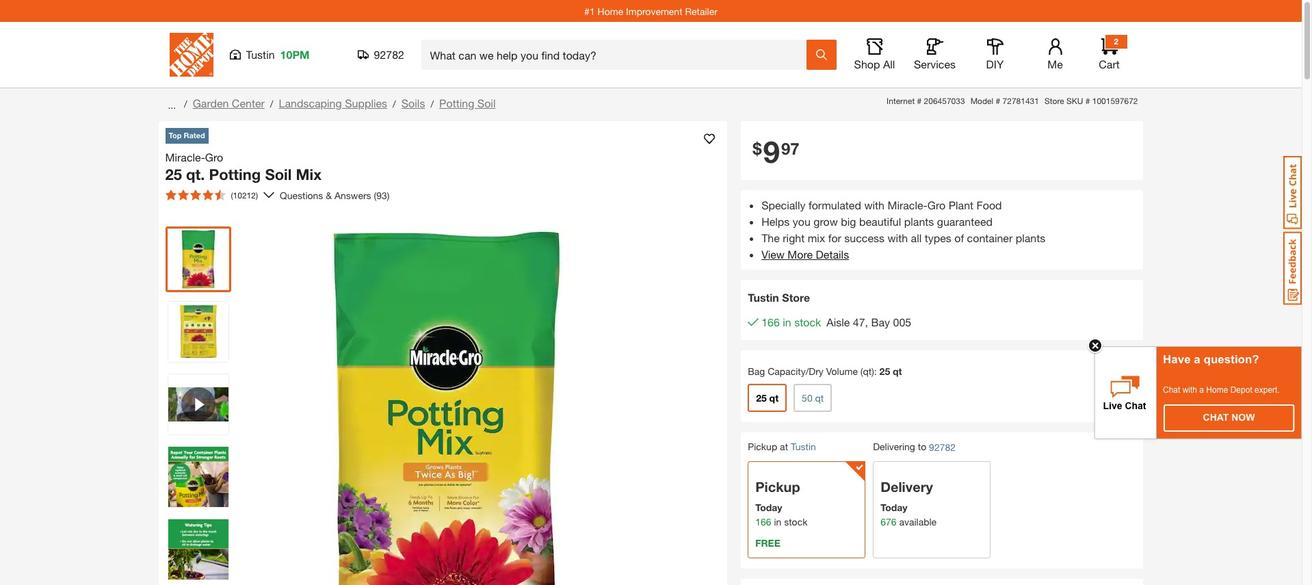 Task type: describe. For each thing, give the bounding box(es) containing it.
free
[[756, 537, 781, 549]]

in inside "pickup today 166 in stock"
[[774, 516, 782, 528]]

0 vertical spatial plants
[[905, 215, 934, 228]]

miracle gro potting soil 72781431 64.0 image
[[168, 229, 228, 290]]

pickup for pickup today 166 in stock
[[756, 479, 801, 495]]

4.5 stars image
[[165, 190, 226, 201]]

10pm
[[280, 48, 310, 61]]

supplies
[[345, 97, 387, 110]]

0 vertical spatial a
[[1195, 353, 1201, 366]]

92782 link
[[929, 440, 956, 455]]

right
[[783, 232, 805, 245]]

bag
[[748, 366, 765, 377]]

grow
[[814, 215, 838, 228]]

volume
[[827, 366, 858, 377]]

me button
[[1034, 38, 1078, 71]]

sku
[[1067, 96, 1084, 106]]

question?
[[1204, 353, 1260, 366]]

What can we help you find today? search field
[[430, 40, 806, 69]]

... / garden center / landscaping supplies / soils / potting soil
[[165, 97, 496, 111]]

depot
[[1231, 385, 1253, 395]]

(10212)
[[231, 190, 258, 201]]

25 inside button
[[756, 392, 767, 404]]

miracle gro potting soil 72781431 40.1 image
[[168, 302, 228, 362]]

all
[[911, 232, 922, 245]]

25 qt button
[[748, 384, 787, 412]]

676
[[881, 516, 897, 528]]

at
[[780, 441, 788, 453]]

you
[[793, 215, 811, 228]]

:
[[875, 366, 877, 377]]

9
[[763, 134, 780, 170]]

of
[[955, 232, 964, 245]]

(10212) button
[[160, 184, 264, 206]]

today for delivery
[[881, 502, 908, 513]]

big
[[841, 215, 857, 228]]

25 qt
[[756, 392, 779, 404]]

2 # from the left
[[996, 96, 1001, 106]]

92782 inside delivering to 92782
[[929, 442, 956, 453]]

delivery
[[881, 479, 933, 495]]

aisle
[[827, 316, 850, 329]]

the
[[762, 232, 780, 245]]

details
[[816, 248, 849, 261]]

now
[[1232, 412, 1256, 423]]

landscaping supplies link
[[279, 97, 387, 110]]

2 vertical spatial with
[[1183, 385, 1198, 395]]

delivering to 92782
[[873, 441, 956, 453]]

diy
[[987, 57, 1004, 70]]

#1
[[585, 5, 595, 17]]

available
[[900, 516, 937, 528]]

soils link
[[402, 97, 425, 110]]

live chat image
[[1284, 156, 1302, 229]]

chat
[[1204, 412, 1229, 423]]

the home depot logo image
[[169, 33, 213, 77]]

internet
[[887, 96, 915, 106]]

1 vertical spatial home
[[1207, 385, 1229, 395]]

model
[[971, 96, 994, 106]]

166 inside "pickup today 166 in stock"
[[756, 516, 772, 528]]

improvement
[[626, 5, 683, 17]]

have
[[1163, 353, 1191, 366]]

(10212) link
[[160, 184, 274, 206]]

center
[[232, 97, 265, 110]]

1 vertical spatial store
[[782, 291, 810, 304]]

miracle gro potting soil 72781431 a0.2 image
[[168, 447, 228, 507]]

chat with a home depot expert.
[[1163, 385, 1280, 395]]

food
[[977, 199, 1002, 212]]

bay
[[872, 316, 890, 329]]

72781431
[[1003, 96, 1040, 106]]

chat now link
[[1165, 405, 1294, 431]]

0 horizontal spatial with
[[865, 199, 885, 212]]

internet # 206457033 model # 72781431 store sku # 1001597672
[[887, 96, 1138, 106]]

qt for 25 qt
[[770, 392, 779, 404]]

1001597672
[[1093, 96, 1138, 106]]

aisle 47, bay 005
[[827, 316, 912, 329]]

retailer
[[685, 5, 718, 17]]

1 horizontal spatial in
[[783, 316, 792, 329]]

top rated
[[169, 131, 205, 140]]

garden center link
[[193, 97, 265, 110]]

97
[[782, 139, 800, 158]]

diy button
[[974, 38, 1017, 71]]

gro inside miracle-gro 25 qt. potting soil mix
[[205, 150, 223, 163]]

soils
[[402, 97, 425, 110]]

1 vertical spatial with
[[888, 232, 908, 245]]

005
[[893, 316, 912, 329]]

2 vertical spatial tustin
[[791, 441, 816, 453]]

mix
[[808, 232, 826, 245]]

bag capacity/dry volume (qt) : 25 qt
[[748, 366, 902, 377]]

1 / from the left
[[184, 98, 187, 110]]

0 vertical spatial 166
[[762, 316, 780, 329]]

specially
[[762, 199, 806, 212]]

soil inside ... / garden center / landscaping supplies / soils / potting soil
[[478, 97, 496, 110]]

rated
[[184, 131, 205, 140]]

... button
[[165, 95, 179, 114]]

expert.
[[1255, 385, 1280, 395]]

for
[[829, 232, 842, 245]]

beautiful
[[860, 215, 902, 228]]

plant
[[949, 199, 974, 212]]

more
[[788, 248, 813, 261]]



Task type: locate. For each thing, give the bounding box(es) containing it.
# right internet
[[917, 96, 922, 106]]

1 horizontal spatial miracle-
[[888, 199, 928, 212]]

2 horizontal spatial qt
[[893, 366, 902, 377]]

0 vertical spatial tustin
[[246, 48, 275, 61]]

$ 9 97
[[753, 134, 800, 170]]

0 horizontal spatial 92782
[[374, 48, 404, 61]]

/ right ... button on the top of the page
[[184, 98, 187, 110]]

2 horizontal spatial with
[[1183, 385, 1198, 395]]

1 horizontal spatial plants
[[1016, 232, 1046, 245]]

0 horizontal spatial today
[[756, 502, 783, 513]]

tustin for tustin 10pm
[[246, 48, 275, 61]]

1 vertical spatial plants
[[1016, 232, 1046, 245]]

miracle gro potting soil 72781431 1d.3 image
[[168, 519, 228, 580]]

in
[[783, 316, 792, 329], [774, 516, 782, 528]]

tustin for tustin store
[[748, 291, 779, 304]]

delivering
[[873, 441, 916, 453]]

1 # from the left
[[917, 96, 922, 106]]

with up beautiful
[[865, 199, 885, 212]]

home
[[598, 5, 624, 17], [1207, 385, 1229, 395]]

92782 up supplies
[[374, 48, 404, 61]]

shop
[[855, 57, 880, 70]]

chat
[[1163, 385, 1181, 395]]

166
[[762, 316, 780, 329], [756, 516, 772, 528]]

answers
[[335, 189, 371, 201]]

types
[[925, 232, 952, 245]]

47,
[[853, 316, 869, 329]]

success
[[845, 232, 885, 245]]

tustin 10pm
[[246, 48, 310, 61]]

2 horizontal spatial 25
[[880, 366, 891, 377]]

...
[[168, 99, 176, 111]]

1 horizontal spatial with
[[888, 232, 908, 245]]

0 horizontal spatial #
[[917, 96, 922, 106]]

with
[[865, 199, 885, 212], [888, 232, 908, 245], [1183, 385, 1198, 395]]

0 horizontal spatial qt
[[770, 392, 779, 404]]

store left the sku
[[1045, 96, 1065, 106]]

92782
[[374, 48, 404, 61], [929, 442, 956, 453]]

25 down bag
[[756, 392, 767, 404]]

#
[[917, 96, 922, 106], [996, 96, 1001, 106], [1086, 96, 1091, 106]]

view
[[762, 248, 785, 261]]

gro inside specially formulated with miracle-gro plant food helps you grow big beautiful plants guaranteed the right mix for success with all types of container plants view more details
[[928, 199, 946, 212]]

166 up free
[[756, 516, 772, 528]]

store up 166 in stock
[[782, 291, 810, 304]]

tustin left 10pm
[[246, 48, 275, 61]]

qt left 50
[[770, 392, 779, 404]]

potting soil link
[[439, 97, 496, 110]]

soil inside miracle-gro 25 qt. potting soil mix
[[265, 165, 292, 183]]

today inside "pickup today 166 in stock"
[[756, 502, 783, 513]]

/ right "center"
[[270, 98, 273, 110]]

1 horizontal spatial 25
[[756, 392, 767, 404]]

166 in stock
[[762, 316, 821, 329]]

stock
[[795, 316, 821, 329], [784, 516, 808, 528]]

1 vertical spatial 166
[[756, 516, 772, 528]]

50 qt
[[802, 392, 824, 404]]

0 horizontal spatial in
[[774, 516, 782, 528]]

0 vertical spatial miracle-
[[165, 150, 205, 163]]

1 vertical spatial 92782
[[929, 442, 956, 453]]

2 horizontal spatial #
[[1086, 96, 1091, 106]]

1 vertical spatial pickup
[[756, 479, 801, 495]]

potting
[[439, 97, 475, 110], [209, 165, 261, 183]]

50 qt button
[[794, 384, 832, 412]]

to
[[918, 441, 927, 453]]

92782 right "to"
[[929, 442, 956, 453]]

qt right :
[[893, 366, 902, 377]]

cart
[[1099, 57, 1120, 70]]

0 vertical spatial in
[[783, 316, 792, 329]]

feedback link image
[[1284, 231, 1302, 305]]

0 vertical spatial stock
[[795, 316, 821, 329]]

miracle-gro 25 qt. potting soil mix
[[165, 150, 322, 183]]

mix
[[296, 165, 322, 183]]

tustin button
[[791, 441, 816, 453]]

pickup down pickup at tustin
[[756, 479, 801, 495]]

potting inside ... / garden center / landscaping supplies / soils / potting soil
[[439, 97, 475, 110]]

3 # from the left
[[1086, 96, 1091, 106]]

qt right 50
[[816, 392, 824, 404]]

pickup today 166 in stock
[[756, 479, 808, 528]]

4 / from the left
[[431, 98, 434, 110]]

&
[[326, 189, 332, 201]]

0 vertical spatial store
[[1045, 96, 1065, 106]]

2
[[1114, 36, 1119, 47]]

1 horizontal spatial today
[[881, 502, 908, 513]]

1 today from the left
[[756, 502, 783, 513]]

0 vertical spatial 25
[[165, 165, 182, 183]]

0 vertical spatial 92782
[[374, 48, 404, 61]]

25 right :
[[880, 366, 891, 377]]

1 vertical spatial soil
[[265, 165, 292, 183]]

/ right soils link
[[431, 98, 434, 110]]

shop all
[[855, 57, 895, 70]]

formulated
[[809, 199, 862, 212]]

0 vertical spatial soil
[[478, 97, 496, 110]]

1 horizontal spatial #
[[996, 96, 1001, 106]]

0 horizontal spatial miracle-
[[165, 150, 205, 163]]

1 vertical spatial in
[[774, 516, 782, 528]]

miracle- inside specially formulated with miracle-gro plant food helps you grow big beautiful plants guaranteed the right mix for success with all types of container plants view more details
[[888, 199, 928, 212]]

25 inside miracle-gro 25 qt. potting soil mix
[[165, 165, 182, 183]]

delivery today 676 available
[[881, 479, 937, 528]]

1 vertical spatial stock
[[784, 516, 808, 528]]

2 today from the left
[[881, 502, 908, 513]]

0 horizontal spatial gro
[[205, 150, 223, 163]]

stock inside "pickup today 166 in stock"
[[784, 516, 808, 528]]

166 down "tustin store"
[[762, 316, 780, 329]]

view more details link
[[762, 248, 849, 261]]

today inside "delivery today 676 available"
[[881, 502, 908, 513]]

plants up all
[[905, 215, 934, 228]]

1 horizontal spatial tustin
[[748, 291, 779, 304]]

potting right soils link
[[439, 97, 475, 110]]

0 horizontal spatial 25
[[165, 165, 182, 183]]

tustin up 166 in stock
[[748, 291, 779, 304]]

# right the sku
[[1086, 96, 1091, 106]]

landscaping
[[279, 97, 342, 110]]

0 horizontal spatial plants
[[905, 215, 934, 228]]

2 horizontal spatial tustin
[[791, 441, 816, 453]]

garden
[[193, 97, 229, 110]]

plants
[[905, 215, 934, 228], [1016, 232, 1046, 245]]

1 vertical spatial 25
[[880, 366, 891, 377]]

pickup left at
[[748, 441, 778, 453]]

0 horizontal spatial potting
[[209, 165, 261, 183]]

0 horizontal spatial store
[[782, 291, 810, 304]]

1 vertical spatial potting
[[209, 165, 261, 183]]

miracle- inside miracle-gro 25 qt. potting soil mix
[[165, 150, 205, 163]]

potting up (10212)
[[209, 165, 261, 183]]

0 vertical spatial home
[[598, 5, 624, 17]]

guaranteed
[[937, 215, 993, 228]]

1 vertical spatial miracle-
[[888, 199, 928, 212]]

92782 inside button
[[374, 48, 404, 61]]

1 vertical spatial tustin
[[748, 291, 779, 304]]

home left depot
[[1207, 385, 1229, 395]]

0 horizontal spatial home
[[598, 5, 624, 17]]

gro
[[205, 150, 223, 163], [928, 199, 946, 212]]

have a question?
[[1163, 353, 1260, 366]]

1 vertical spatial gro
[[928, 199, 946, 212]]

cart 2
[[1099, 36, 1120, 70]]

qt for 50 qt
[[816, 392, 824, 404]]

1 horizontal spatial qt
[[816, 392, 824, 404]]

qt.
[[186, 165, 205, 183]]

0 vertical spatial pickup
[[748, 441, 778, 453]]

/ left soils link
[[393, 98, 396, 110]]

1 horizontal spatial gro
[[928, 199, 946, 212]]

pickup inside "pickup today 166 in stock"
[[756, 479, 801, 495]]

0 vertical spatial with
[[865, 199, 885, 212]]

0 vertical spatial gro
[[205, 150, 223, 163]]

miracle- up qt.
[[165, 150, 205, 163]]

shop all button
[[853, 38, 897, 71]]

in up free
[[774, 516, 782, 528]]

in down "tustin store"
[[783, 316, 792, 329]]

with left all
[[888, 232, 908, 245]]

today up free
[[756, 502, 783, 513]]

3 / from the left
[[393, 98, 396, 110]]

qt
[[893, 366, 902, 377], [770, 392, 779, 404], [816, 392, 824, 404]]

25 left qt.
[[165, 165, 182, 183]]

# right model
[[996, 96, 1001, 106]]

tustin
[[246, 48, 275, 61], [748, 291, 779, 304], [791, 441, 816, 453]]

pickup for pickup at tustin
[[748, 441, 778, 453]]

1 horizontal spatial potting
[[439, 97, 475, 110]]

potting inside miracle-gro 25 qt. potting soil mix
[[209, 165, 261, 183]]

today
[[756, 502, 783, 513], [881, 502, 908, 513]]

1 horizontal spatial home
[[1207, 385, 1229, 395]]

0 horizontal spatial soil
[[265, 165, 292, 183]]

questions
[[280, 189, 323, 201]]

a right chat
[[1200, 385, 1205, 395]]

92782 button
[[358, 48, 405, 62]]

all
[[884, 57, 895, 70]]

plants right container
[[1016, 232, 1046, 245]]

miracle- up beautiful
[[888, 199, 928, 212]]

2 / from the left
[[270, 98, 273, 110]]

services
[[914, 57, 956, 70]]

$
[[753, 139, 762, 158]]

tustin right at
[[791, 441, 816, 453]]

1 horizontal spatial store
[[1045, 96, 1065, 106]]

1 horizontal spatial soil
[[478, 97, 496, 110]]

0 vertical spatial potting
[[439, 97, 475, 110]]

miracle-gro link
[[165, 149, 229, 165]]

home right #1 at the top left
[[598, 5, 624, 17]]

with right chat
[[1183, 385, 1198, 395]]

soil
[[478, 97, 496, 110], [265, 165, 292, 183]]

today up 676
[[881, 502, 908, 513]]

0 horizontal spatial tustin
[[246, 48, 275, 61]]

capacity/dry
[[768, 366, 824, 377]]

206457033
[[924, 96, 965, 106]]

helps
[[762, 215, 790, 228]]

1 horizontal spatial 92782
[[929, 442, 956, 453]]

1 vertical spatial a
[[1200, 385, 1205, 395]]

4797346297001 image
[[168, 374, 228, 435]]

chat now
[[1204, 412, 1256, 423]]

me
[[1048, 57, 1063, 70]]

(qt)
[[861, 366, 875, 377]]

today for pickup
[[756, 502, 783, 513]]

top
[[169, 131, 182, 140]]

a right have
[[1195, 353, 1201, 366]]

2 vertical spatial 25
[[756, 392, 767, 404]]

(93)
[[374, 189, 390, 201]]



Task type: vqa. For each thing, say whether or not it's contained in the screenshot.
'In'
yes



